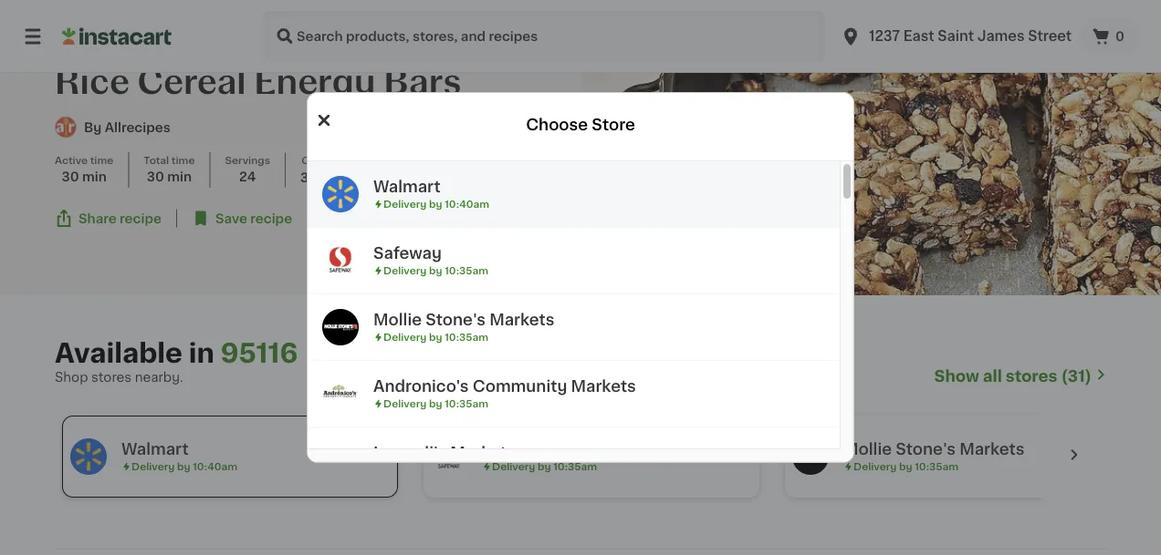 Task type: vqa. For each thing, say whether or not it's contained in the screenshot.
rightmost the 10:40am
yes



Task type: describe. For each thing, give the bounding box(es) containing it.
mollie stone's markets image
[[322, 309, 359, 346]]

10:35am for safeway image corresponding to mollie stone's markets icon
[[445, 266, 488, 276]]

active
[[55, 156, 88, 166]]

markets for the andronico's community markets image at left bottom
[[571, 379, 636, 395]]

(31)
[[1061, 370, 1092, 385]]

recipe for save recipe
[[250, 213, 292, 225]]

dialog containing choose store
[[307, 92, 854, 495]]

servings 24
[[225, 156, 270, 184]]

by for mollie stone's markets icon
[[429, 333, 442, 343]]

markets down andronico's community markets
[[450, 446, 515, 461]]

andronico's
[[373, 379, 469, 395]]

bars
[[383, 66, 461, 99]]

markets for mollie stone's markets icon
[[489, 313, 554, 328]]

10:35am for mollie stone's markets image
[[915, 463, 958, 473]]

delivery by 10:35am for safeway image associated with mollie stone's markets image
[[492, 463, 597, 473]]

min for active time 30 min
[[82, 171, 107, 184]]

shop
[[55, 372, 88, 385]]

recipe for share recipe
[[120, 213, 161, 225]]

stone's for mollie stone's markets icon
[[426, 313, 486, 328]]

delivery for mollie stone's markets icon
[[383, 333, 426, 343]]

0 button
[[1079, 18, 1139, 55]]

30 for active time 30 min
[[62, 171, 79, 184]]

allrecipes
[[105, 122, 170, 134]]

delivery by 10:35am for the andronico's community markets image at left bottom
[[383, 399, 488, 409]]

min for total time 30 min
[[167, 171, 192, 184]]

by allrecipes
[[84, 122, 170, 134]]

by for safeway image corresponding to mollie stone's markets icon
[[429, 266, 442, 276]]

share recipe button
[[55, 210, 161, 228]]

safeway for safeway image associated with mollie stone's markets image
[[482, 443, 550, 458]]

0
[[1115, 30, 1124, 43]]

10:35am for safeway image associated with mollie stone's markets image
[[553, 463, 597, 473]]

total
[[144, 156, 169, 166]]

delivery for the andronico's community markets image at left bottom
[[383, 399, 426, 409]]

stone's for mollie stone's markets image
[[896, 443, 956, 458]]

10:35am for mollie stone's markets icon
[[445, 333, 488, 343]]

andronico's community markets image
[[322, 376, 359, 412]]

mollie for mollie stone's markets image
[[843, 443, 892, 458]]

mollie for mollie stone's markets icon
[[373, 313, 422, 328]]

95116
[[220, 341, 298, 367]]

delivery by 10:35am for mollie stone's markets image
[[853, 463, 958, 473]]

10:40am for safeway image associated with mollie stone's markets image
[[193, 463, 237, 473]]

30 for total time 30 min
[[147, 171, 164, 184]]

show
[[934, 370, 979, 385]]

time for active time 30 min
[[90, 156, 113, 166]]

by for mollie stone's markets image
[[899, 463, 912, 473]]

delivery for safeway image corresponding to mollie stone's markets icon
[[383, 266, 426, 276]]

choose
[[526, 117, 588, 133]]

store
[[592, 117, 635, 133]]

walmart for safeway image corresponding to mollie stone's markets icon
[[373, 179, 441, 195]]

lunardi's markets link
[[308, 428, 840, 495]]

available
[[55, 341, 182, 367]]

by for safeway image associated with mollie stone's markets image
[[538, 463, 551, 473]]

stores inside available in 95116 shop stores nearby.
[[91, 372, 132, 385]]

rice cereal energy bars image
[[581, 0, 1161, 296]]

10:35am for the andronico's community markets image at left bottom
[[445, 399, 488, 409]]

safeway image for mollie stone's markets image
[[431, 439, 467, 476]]

walmart image for safeway image corresponding to mollie stone's markets icon
[[322, 176, 359, 213]]



Task type: locate. For each thing, give the bounding box(es) containing it.
stone's
[[426, 313, 486, 328], [896, 443, 956, 458]]

30 inside total time 30 min
[[147, 171, 164, 184]]

0 horizontal spatial time
[[90, 156, 113, 166]]

0 vertical spatial 10:40am
[[445, 199, 489, 209]]

1 horizontal spatial safeway
[[482, 443, 550, 458]]

by for the andronico's community markets image at left bottom
[[429, 399, 442, 409]]

1 min from the left
[[82, 171, 107, 184]]

1 time from the left
[[90, 156, 113, 166]]

1 horizontal spatial walmart image
[[322, 176, 359, 213]]

1 vertical spatial mollie
[[843, 443, 892, 458]]

stores right all
[[1006, 370, 1057, 385]]

2 recipe from the left
[[250, 213, 292, 225]]

lunardi's markets
[[373, 446, 515, 461]]

0 vertical spatial walmart image
[[322, 176, 359, 213]]

by
[[429, 199, 442, 209], [429, 266, 442, 276], [429, 333, 442, 343], [429, 399, 442, 409], [177, 463, 190, 473], [538, 463, 551, 473], [899, 463, 912, 473]]

save
[[215, 213, 247, 225]]

10:40am inside dialog
[[445, 199, 489, 209]]

walmart image down calories at the top of the page
[[322, 176, 359, 213]]

2 time from the left
[[171, 156, 195, 166]]

0 horizontal spatial recipe
[[120, 213, 161, 225]]

time inside total time 30 min
[[171, 156, 195, 166]]

in
[[189, 341, 214, 367]]

delivery by 10:40am for safeway image corresponding to mollie stone's markets icon
[[383, 199, 489, 209]]

walmart for safeway image associated with mollie stone's markets image
[[121, 443, 189, 458]]

all
[[983, 370, 1002, 385]]

mollie stone's markets for mollie stone's markets image
[[843, 443, 1025, 458]]

walmart inside dialog
[[373, 179, 441, 195]]

0 horizontal spatial safeway image
[[322, 243, 359, 279]]

0 vertical spatial delivery by 10:40am
[[383, 199, 489, 209]]

mollie
[[373, 313, 422, 328], [843, 443, 892, 458]]

10:40am for safeway image corresponding to mollie stone's markets icon
[[445, 199, 489, 209]]

rice cereal energy bars
[[55, 66, 461, 99]]

mollie stone's markets down "show"
[[843, 443, 1025, 458]]

2 30 from the left
[[147, 171, 164, 184]]

mollie stone's markets up andronico's community markets
[[373, 313, 554, 328]]

1 horizontal spatial walmart
[[373, 179, 441, 195]]

0 horizontal spatial min
[[82, 171, 107, 184]]

markets down all
[[959, 443, 1025, 458]]

0 horizontal spatial walmart image
[[70, 439, 107, 476]]

24
[[239, 171, 256, 184]]

1 vertical spatial walmart
[[121, 443, 189, 458]]

recipe inside button
[[120, 213, 161, 225]]

stone's up andronico's
[[426, 313, 486, 328]]

time right total
[[171, 156, 195, 166]]

1 vertical spatial stone's
[[896, 443, 956, 458]]

1 horizontal spatial mollie
[[843, 443, 892, 458]]

30 down total
[[147, 171, 164, 184]]

30
[[62, 171, 79, 184], [147, 171, 164, 184]]

mollie stone's markets
[[373, 313, 554, 328], [843, 443, 1025, 458]]

mollie stone's markets for mollie stone's markets icon
[[373, 313, 554, 328]]

calories
[[301, 156, 344, 166]]

0 horizontal spatial stone's
[[426, 313, 486, 328]]

min inside total time 30 min
[[167, 171, 192, 184]]

mollie stone's markets image
[[792, 439, 829, 476]]

andronico's community markets
[[373, 379, 636, 395]]

total time 30 min
[[144, 156, 195, 184]]

walmart image
[[322, 176, 359, 213], [70, 439, 107, 476]]

0 horizontal spatial 30
[[62, 171, 79, 184]]

time inside the active time 30 min
[[90, 156, 113, 166]]

recipe right save at the left top
[[250, 213, 292, 225]]

delivery by 10:35am
[[383, 266, 488, 276], [383, 333, 488, 343], [383, 399, 488, 409], [492, 463, 597, 473], [853, 463, 958, 473]]

1 horizontal spatial stores
[[1006, 370, 1057, 385]]

lunardi's
[[373, 446, 446, 461]]

show all stores (31)
[[934, 370, 1092, 385]]

0 horizontal spatial 10:40am
[[193, 463, 237, 473]]

30 down active
[[62, 171, 79, 184]]

delivery by 10:35am for mollie stone's markets icon
[[383, 333, 488, 343]]

0 horizontal spatial walmart
[[121, 443, 189, 458]]

324
[[300, 172, 325, 184]]

1 horizontal spatial time
[[171, 156, 195, 166]]

0 vertical spatial mollie stone's markets
[[373, 313, 554, 328]]

min down active
[[82, 171, 107, 184]]

markets
[[489, 313, 554, 328], [571, 379, 636, 395], [959, 443, 1025, 458], [450, 446, 515, 461]]

1 horizontal spatial mollie stone's markets
[[843, 443, 1025, 458]]

mollie right mollie stone's markets icon
[[373, 313, 422, 328]]

1 horizontal spatial 30
[[147, 171, 164, 184]]

delivery for mollie stone's markets image
[[853, 463, 897, 473]]

walmart image for safeway image associated with mollie stone's markets image
[[70, 439, 107, 476]]

show all stores (31) button
[[934, 367, 1106, 387]]

markets for mollie stone's markets image
[[959, 443, 1025, 458]]

0 horizontal spatial mollie stone's markets
[[373, 313, 554, 328]]

delivery by 10:40am inside dialog
[[383, 199, 489, 209]]

rice
[[55, 66, 129, 99]]

stone's down "show"
[[896, 443, 956, 458]]

time right active
[[90, 156, 113, 166]]

1 recipe from the left
[[120, 213, 161, 225]]

10:35am
[[445, 266, 488, 276], [445, 333, 488, 343], [445, 399, 488, 409], [553, 463, 597, 473], [915, 463, 958, 473]]

mollie right mollie stone's markets image
[[843, 443, 892, 458]]

stores down "available"
[[91, 372, 132, 385]]

walmart
[[373, 179, 441, 195], [121, 443, 189, 458]]

delivery by 10:40am for safeway image associated with mollie stone's markets image
[[131, 463, 237, 473]]

choose store
[[526, 117, 635, 133]]

time
[[90, 156, 113, 166], [171, 156, 195, 166]]

active time 30 min
[[55, 156, 113, 184]]

instacart logo image
[[62, 26, 172, 47]]

1 vertical spatial delivery by 10:40am
[[131, 463, 237, 473]]

recipe inside button
[[250, 213, 292, 225]]

1 horizontal spatial recipe
[[250, 213, 292, 225]]

0 horizontal spatial safeway
[[373, 246, 442, 261]]

1 horizontal spatial delivery by 10:40am
[[383, 199, 489, 209]]

save recipe
[[215, 213, 292, 225]]

1 30 from the left
[[62, 171, 79, 184]]

stores
[[1006, 370, 1057, 385], [91, 372, 132, 385]]

0 vertical spatial safeway
[[373, 246, 442, 261]]

recipe
[[120, 213, 161, 225], [250, 213, 292, 225]]

delivery by 10:40am
[[383, 199, 489, 209], [131, 463, 237, 473]]

0 horizontal spatial delivery by 10:40am
[[131, 463, 237, 473]]

1 horizontal spatial safeway image
[[431, 439, 467, 476]]

1 horizontal spatial min
[[167, 171, 192, 184]]

1 horizontal spatial stone's
[[896, 443, 956, 458]]

1 vertical spatial walmart image
[[70, 439, 107, 476]]

0 vertical spatial safeway image
[[322, 243, 359, 279]]

energy
[[254, 66, 376, 99]]

safeway image down andronico's
[[431, 439, 467, 476]]

0 vertical spatial walmart
[[373, 179, 441, 195]]

stores inside button
[[1006, 370, 1057, 385]]

delivery for safeway image associated with mollie stone's markets image
[[492, 463, 535, 473]]

1 horizontal spatial 10:40am
[[445, 199, 489, 209]]

1 vertical spatial safeway image
[[431, 439, 467, 476]]

safeway for safeway image corresponding to mollie stone's markets icon
[[373, 246, 442, 261]]

1 vertical spatial mollie stone's markets
[[843, 443, 1025, 458]]

markets up lunardi's markets link
[[571, 379, 636, 395]]

2 min from the left
[[167, 171, 192, 184]]

time for total time 30 min
[[171, 156, 195, 166]]

share
[[78, 213, 117, 225]]

min
[[82, 171, 107, 184], [167, 171, 192, 184]]

by
[[84, 122, 102, 134]]

cereal
[[137, 66, 246, 99]]

1 vertical spatial 10:40am
[[193, 463, 237, 473]]

community
[[472, 379, 567, 395]]

0 horizontal spatial stores
[[91, 372, 132, 385]]

30 inside the active time 30 min
[[62, 171, 79, 184]]

safeway image up mollie stone's markets icon
[[322, 243, 359, 279]]

dialog
[[307, 92, 854, 495]]

safeway
[[373, 246, 442, 261], [482, 443, 550, 458]]

min down total
[[167, 171, 192, 184]]

min inside the active time 30 min
[[82, 171, 107, 184]]

safeway image for mollie stone's markets icon
[[322, 243, 359, 279]]

0 vertical spatial stone's
[[426, 313, 486, 328]]

0 horizontal spatial mollie
[[373, 313, 422, 328]]

available in 95116 shop stores nearby.
[[55, 341, 298, 385]]

delivery by 10:35am for safeway image corresponding to mollie stone's markets icon
[[383, 266, 488, 276]]

1 vertical spatial safeway
[[482, 443, 550, 458]]

recipe right share
[[120, 213, 161, 225]]

share recipe
[[78, 213, 161, 225]]

0 vertical spatial mollie
[[373, 313, 422, 328]]

servings
[[225, 156, 270, 166]]

10:40am
[[445, 199, 489, 209], [193, 463, 237, 473]]

delivery
[[383, 199, 426, 209], [383, 266, 426, 276], [383, 333, 426, 343], [383, 399, 426, 409], [131, 463, 175, 473], [492, 463, 535, 473], [853, 463, 897, 473]]

safeway image
[[322, 243, 359, 279], [431, 439, 467, 476]]

markets up community
[[489, 313, 554, 328]]

save recipe button
[[192, 210, 292, 228]]

walmart image down the shop
[[70, 439, 107, 476]]

nearby.
[[135, 372, 183, 385]]

95116 button
[[220, 340, 298, 369]]



